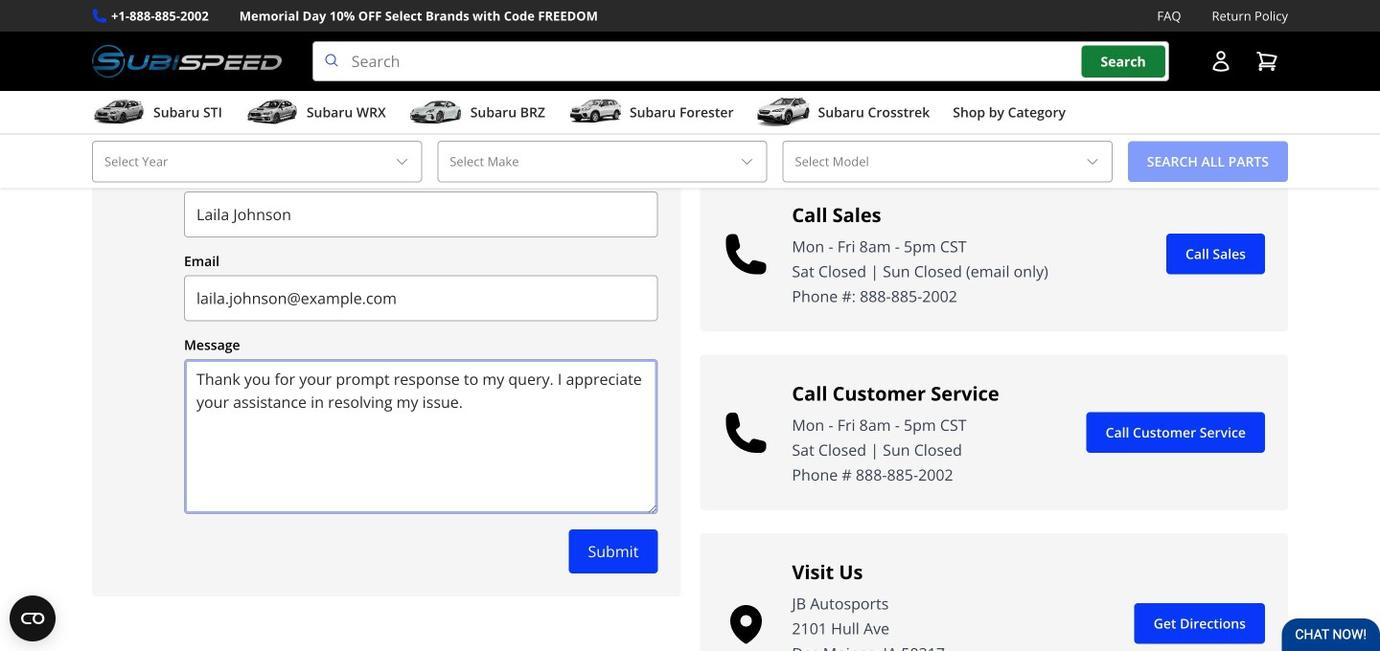Task type: vqa. For each thing, say whether or not it's contained in the screenshot.
"Email Address" TEXT FIELD
yes



Task type: describe. For each thing, give the bounding box(es) containing it.
a subaru sti thumbnail image image
[[92, 98, 146, 127]]

account image
[[1210, 50, 1233, 73]]

Select Year button
[[92, 141, 422, 183]]

search input field
[[312, 41, 1169, 82]]

open widget image
[[10, 596, 56, 642]]

name text field
[[184, 192, 658, 238]]

Message text field
[[184, 359, 658, 515]]



Task type: locate. For each thing, give the bounding box(es) containing it.
a subaru forester thumbnail image image
[[568, 98, 622, 127]]

a subaru brz thumbnail image image
[[409, 98, 463, 127]]

a subaru crosstrek thumbnail image image
[[757, 98, 810, 127]]

select year image
[[394, 154, 410, 170]]

subispeed logo image
[[92, 41, 282, 82]]

a subaru wrx thumbnail image image
[[245, 98, 299, 127]]

Select Make button
[[437, 141, 767, 183]]

select make image
[[739, 154, 755, 170]]

Email Address text field
[[184, 275, 658, 321]]



